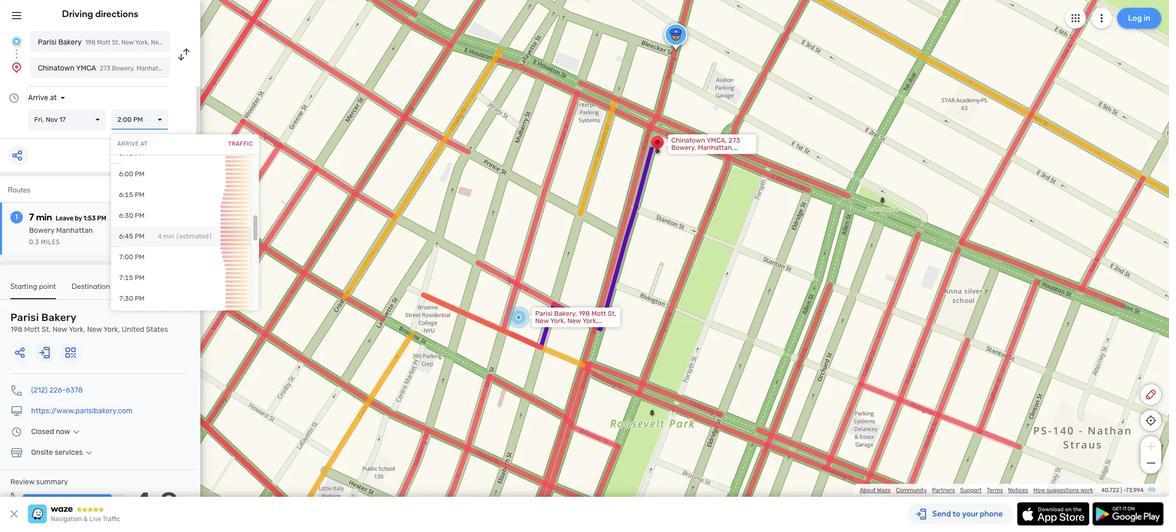Task type: locate. For each thing, give the bounding box(es) containing it.
review
[[10, 478, 34, 487]]

273 inside chinatown ymca 273 bowery, manhattan, united states
[[100, 65, 110, 72]]

198
[[85, 39, 96, 46], [579, 310, 590, 318], [10, 326, 22, 335]]

1 vertical spatial traffic
[[103, 516, 120, 524]]

chinatown left ymca
[[38, 64, 74, 73]]

miles
[[41, 239, 60, 246]]

1 vertical spatial at
[[141, 141, 148, 148]]

5:45 pm
[[119, 150, 145, 157]]

0 vertical spatial arrive at
[[28, 94, 57, 102]]

bakery,
[[555, 310, 577, 318]]

2 horizontal spatial 198
[[579, 310, 590, 318]]

0 vertical spatial bowery,
[[112, 65, 135, 72]]

6:30 pm option
[[111, 206, 252, 226]]

states inside chinatown ymca, 273 bowery, manhattan, united states
[[694, 151, 715, 159]]

7:00 pm option
[[111, 247, 252, 268]]

arrive up 5:45
[[117, 141, 139, 148]]

parisi bakery 198 mott st, new york, new york, united states up chinatown ymca 273 bowery, manhattan, united states
[[38, 38, 220, 47]]

bowery, inside chinatown ymca, 273 bowery, manhattan, united states
[[672, 144, 697, 152]]

4.8
[[133, 487, 179, 521]]

pm inside option
[[135, 274, 145, 282]]

1 horizontal spatial mott
[[97, 39, 110, 46]]

services
[[55, 449, 83, 458]]

40.722 | -73.994
[[1102, 488, 1144, 495]]

0 horizontal spatial manhattan,
[[137, 65, 170, 72]]

pm for 2:00 pm
[[133, 116, 143, 124]]

mott down starting point button
[[24, 326, 40, 335]]

273 right ymca
[[100, 65, 110, 72]]

notices link
[[1009, 488, 1029, 495]]

pm right '7:00'
[[135, 254, 145, 261]]

chevron down image
[[70, 429, 83, 437], [83, 449, 95, 458]]

bowery,
[[112, 65, 135, 72], [672, 144, 697, 152]]

0 vertical spatial traffic
[[228, 141, 253, 148]]

198 down starting point button
[[10, 326, 22, 335]]

273 for ymca,
[[729, 137, 741, 144]]

0 vertical spatial at
[[50, 94, 57, 102]]

st, down starting point button
[[42, 326, 51, 335]]

0 horizontal spatial 198
[[10, 326, 22, 335]]

pm inside 'option'
[[135, 233, 145, 241]]

1 vertical spatial manhattan,
[[698, 144, 734, 152]]

1 horizontal spatial 273
[[729, 137, 741, 144]]

pm right 6:00
[[135, 170, 145, 178]]

0 vertical spatial bakery
[[58, 38, 82, 47]]

arrive at
[[28, 94, 57, 102], [117, 141, 148, 148]]

6:45 pm option
[[111, 226, 252, 247]]

bowery, left ymca,
[[672, 144, 697, 152]]

parisi down starting point button
[[10, 312, 39, 324]]

parisi bakery 198 mott st, new york, new york, united states
[[38, 38, 220, 47], [10, 312, 168, 335]]

community link
[[897, 488, 928, 495]]

-
[[1124, 488, 1127, 495]]

pm for 7:15 pm
[[135, 274, 145, 282]]

2 horizontal spatial mott
[[592, 310, 606, 318]]

pm right 7:45
[[135, 316, 145, 324]]

pm inside 7 min leave by 1:53 pm
[[97, 215, 106, 222]]

chevron down image inside onsite services button
[[83, 449, 95, 458]]

arrive up the fri,
[[28, 94, 48, 102]]

min inside 6:45 pm 'option'
[[163, 233, 174, 241]]

1 horizontal spatial arrive at
[[117, 141, 148, 148]]

at up nov
[[50, 94, 57, 102]]

1 vertical spatial bakery
[[41, 312, 77, 324]]

fri, nov 17 list box
[[28, 110, 106, 130]]

198 up ymca
[[85, 39, 96, 46]]

parisi inside parisi bakery, 198 mott st, new york, new york, united states
[[536, 310, 553, 318]]

&
[[84, 516, 88, 524]]

7:30 pm option
[[111, 289, 252, 310]]

chinatown inside chinatown ymca, 273 bowery, manhattan, united states
[[672, 137, 706, 144]]

0 vertical spatial manhattan,
[[137, 65, 170, 72]]

1 vertical spatial 273
[[729, 137, 741, 144]]

about waze link
[[860, 488, 891, 495]]

united inside parisi bakery, 198 mott st, new york, new york, united states
[[536, 325, 557, 332]]

bowery, for ymca,
[[672, 144, 697, 152]]

pm right 6:45
[[135, 233, 145, 241]]

2:00 pm list box
[[111, 110, 168, 130]]

198 right bakery,
[[579, 310, 590, 318]]

parisi bakery 198 mott st, new york, new york, united states down destination button
[[10, 312, 168, 335]]

2 horizontal spatial st,
[[608, 310, 617, 318]]

st, up chinatown ymca 273 bowery, manhattan, united states
[[112, 39, 120, 46]]

parisi bakery, 198 mott st, new york, new york, united states
[[536, 310, 617, 332]]

1 vertical spatial arrive at
[[117, 141, 148, 148]]

2:00
[[117, 116, 132, 124]]

0 horizontal spatial min
[[36, 212, 52, 223]]

chinatown ymca 273 bowery, manhattan, united states
[[38, 64, 211, 73]]

manhattan,
[[137, 65, 170, 72], [698, 144, 734, 152]]

closed now
[[31, 428, 70, 437]]

chinatown for ymca
[[38, 64, 74, 73]]

parisi left bakery,
[[536, 310, 553, 318]]

6:00 pm option
[[111, 164, 252, 185]]

1 horizontal spatial manhattan,
[[698, 144, 734, 152]]

pm inside "option"
[[135, 150, 145, 157]]

bowery, inside chinatown ymca 273 bowery, manhattan, united states
[[112, 65, 135, 72]]

0 horizontal spatial mott
[[24, 326, 40, 335]]

clock image
[[8, 92, 20, 104]]

1:53
[[83, 215, 96, 222]]

0 vertical spatial st,
[[112, 39, 120, 46]]

pm right 6:15
[[135, 191, 145, 199]]

manhattan, inside chinatown ymca, 273 bowery, manhattan, united states
[[698, 144, 734, 152]]

notices
[[1009, 488, 1029, 495]]

pm for 5:45 pm
[[135, 150, 145, 157]]

new
[[121, 39, 134, 46], [151, 39, 164, 46], [536, 317, 549, 325], [568, 317, 581, 325], [53, 326, 67, 335], [87, 326, 102, 335]]

1 horizontal spatial chinatown
[[672, 137, 706, 144]]

pm for 6:45 pm
[[135, 233, 145, 241]]

6:45
[[119, 233, 133, 241]]

6:15 pm
[[119, 191, 145, 199]]

0 horizontal spatial st,
[[42, 326, 51, 335]]

at
[[50, 94, 57, 102], [141, 141, 148, 148]]

0 horizontal spatial 273
[[100, 65, 110, 72]]

0 vertical spatial 273
[[100, 65, 110, 72]]

1 vertical spatial bowery,
[[672, 144, 697, 152]]

pm right 7:15
[[135, 274, 145, 282]]

states inside chinatown ymca 273 bowery, manhattan, united states
[[192, 65, 211, 72]]

273 right ymca,
[[729, 137, 741, 144]]

2:00 pm
[[117, 116, 143, 124]]

273 for ymca
[[100, 65, 110, 72]]

pm right the 1:53
[[97, 215, 106, 222]]

pm right 2:00 on the top of page
[[133, 116, 143, 124]]

bakery down driving
[[58, 38, 82, 47]]

0 vertical spatial min
[[36, 212, 52, 223]]

chevron down image inside the closed now button
[[70, 429, 83, 437]]

7
[[29, 212, 34, 223]]

arrive at up "5:45 pm"
[[117, 141, 148, 148]]

7:45 pm
[[119, 316, 145, 324]]

0 horizontal spatial chinatown
[[38, 64, 74, 73]]

onsite services
[[31, 449, 83, 458]]

traffic
[[228, 141, 253, 148], [103, 516, 120, 524]]

0 horizontal spatial arrive at
[[28, 94, 57, 102]]

0 horizontal spatial arrive
[[28, 94, 48, 102]]

arrive
[[28, 94, 48, 102], [117, 141, 139, 148]]

mott right bakery,
[[592, 310, 606, 318]]

1 vertical spatial mott
[[592, 310, 606, 318]]

min right 4
[[163, 233, 174, 241]]

1 vertical spatial arrive
[[117, 141, 139, 148]]

at up "5:45 pm"
[[141, 141, 148, 148]]

st, inside parisi bakery, 198 mott st, new york, new york, united states
[[608, 310, 617, 318]]

7:00 pm
[[119, 254, 145, 261]]

pm for 7:45 pm
[[135, 316, 145, 324]]

pm right 6:30
[[135, 212, 145, 220]]

computer image
[[10, 406, 23, 418]]

ymca
[[76, 64, 96, 73]]

leave
[[56, 215, 73, 222]]

(212) 226-6378
[[31, 386, 83, 395]]

closed
[[31, 428, 54, 437]]

2 vertical spatial st,
[[42, 326, 51, 335]]

min right 7 at the left of page
[[36, 212, 52, 223]]

current location image
[[10, 35, 23, 48]]

chinatown left ymca,
[[672, 137, 706, 144]]

0 vertical spatial chevron down image
[[70, 429, 83, 437]]

1 horizontal spatial min
[[163, 233, 174, 241]]

chinatown for ymca,
[[672, 137, 706, 144]]

support
[[961, 488, 982, 495]]

point
[[39, 283, 56, 291]]

2 vertical spatial 198
[[10, 326, 22, 335]]

7 min leave by 1:53 pm
[[29, 212, 106, 223]]

call image
[[10, 385, 23, 397]]

summary
[[36, 478, 68, 487]]

pm inside list box
[[133, 116, 143, 124]]

1 vertical spatial 198
[[579, 310, 590, 318]]

bakery down the point
[[41, 312, 77, 324]]

bakery
[[58, 38, 82, 47], [41, 312, 77, 324]]

min
[[36, 212, 52, 223], [163, 233, 174, 241]]

0 horizontal spatial bowery,
[[112, 65, 135, 72]]

1 vertical spatial min
[[163, 233, 174, 241]]

bowery, right ymca
[[112, 65, 135, 72]]

(212) 226-6378 link
[[31, 386, 83, 395]]

arrive at up the fri,
[[28, 94, 57, 102]]

pm right 7:30
[[135, 295, 145, 303]]

x image
[[8, 509, 20, 521]]

manhattan, inside chinatown ymca 273 bowery, manhattan, united states
[[137, 65, 170, 72]]

mott inside parisi bakery, 198 mott st, new york, new york, united states
[[592, 310, 606, 318]]

manhattan
[[56, 226, 93, 235]]

support link
[[961, 488, 982, 495]]

0 vertical spatial arrive
[[28, 94, 48, 102]]

1 vertical spatial parisi bakery 198 mott st, new york, new york, united states
[[10, 312, 168, 335]]

1 vertical spatial chinatown
[[672, 137, 706, 144]]

6:15 pm option
[[111, 185, 252, 206]]

273 inside chinatown ymca, 273 bowery, manhattan, united states
[[729, 137, 741, 144]]

onsite
[[31, 449, 53, 458]]

mott down driving directions
[[97, 39, 110, 46]]

parisi
[[38, 38, 57, 47], [536, 310, 553, 318], [10, 312, 39, 324]]

location image
[[10, 61, 23, 74]]

0 vertical spatial chinatown
[[38, 64, 74, 73]]

pm right 5:45
[[135, 150, 145, 157]]

united
[[181, 39, 200, 46], [171, 65, 190, 72], [672, 151, 693, 159], [536, 325, 557, 332], [122, 326, 144, 335]]

now
[[56, 428, 70, 437]]

1 horizontal spatial bowery,
[[672, 144, 697, 152]]

198 inside parisi bakery, 198 mott st, new york, new york, united states
[[579, 310, 590, 318]]

1 horizontal spatial st,
[[112, 39, 120, 46]]

1 vertical spatial st,
[[608, 310, 617, 318]]

1 vertical spatial chevron down image
[[83, 449, 95, 458]]

7:30
[[119, 295, 133, 303]]

chevron down image for services
[[83, 449, 95, 458]]

review summary
[[10, 478, 68, 487]]

1 horizontal spatial 198
[[85, 39, 96, 46]]

st, right bakery,
[[608, 310, 617, 318]]

4 min (estimated)
[[158, 233, 213, 241]]



Task type: vqa. For each thing, say whether or not it's contained in the screenshot.
91.183
no



Task type: describe. For each thing, give the bounding box(es) containing it.
6378
[[66, 386, 83, 395]]

6:00
[[119, 170, 133, 178]]

starting
[[10, 283, 37, 291]]

clock image
[[10, 426, 23, 439]]

driving directions
[[62, 8, 138, 20]]

min for 4
[[163, 233, 174, 241]]

destination
[[72, 283, 110, 291]]

live
[[89, 516, 101, 524]]

united inside chinatown ymca, 273 bowery, manhattan, united states
[[672, 151, 693, 159]]

about waze community partners support terms notices how suggestions work
[[860, 488, 1094, 495]]

bowery
[[29, 226, 54, 235]]

|
[[1121, 488, 1123, 495]]

5:45 pm option
[[111, 143, 252, 164]]

parisi right current location image
[[38, 38, 57, 47]]

2 vertical spatial mott
[[24, 326, 40, 335]]

6:15
[[119, 191, 133, 199]]

link image
[[1149, 486, 1157, 495]]

pm for 6:30 pm
[[135, 212, 145, 220]]

waze
[[878, 488, 891, 495]]

1 horizontal spatial traffic
[[228, 141, 253, 148]]

0 horizontal spatial at
[[50, 94, 57, 102]]

about
[[860, 488, 876, 495]]

17
[[59, 116, 66, 124]]

6:00 pm
[[119, 170, 145, 178]]

partners
[[933, 488, 956, 495]]

starting point button
[[10, 283, 56, 300]]

bowery manhattan 0.3 miles
[[29, 226, 93, 246]]

7:15
[[119, 274, 133, 282]]

community
[[897, 488, 928, 495]]

6:45 pm
[[119, 233, 145, 241]]

pm for 6:15 pm
[[135, 191, 145, 199]]

7:00
[[119, 254, 133, 261]]

directions
[[95, 8, 138, 20]]

chevron down image for now
[[70, 429, 83, 437]]

7:30 pm
[[119, 295, 145, 303]]

7:45
[[119, 316, 133, 324]]

suggestions
[[1047, 488, 1080, 495]]

terms
[[988, 488, 1004, 495]]

navigation
[[51, 516, 82, 524]]

0 vertical spatial 198
[[85, 39, 96, 46]]

6:30
[[119, 212, 133, 220]]

1 horizontal spatial at
[[141, 141, 148, 148]]

destination button
[[72, 283, 110, 299]]

0 vertical spatial mott
[[97, 39, 110, 46]]

manhattan, for ymca,
[[698, 144, 734, 152]]

by
[[75, 215, 82, 222]]

store image
[[10, 447, 23, 460]]

0 horizontal spatial traffic
[[103, 516, 120, 524]]

pm for 7:30 pm
[[135, 295, 145, 303]]

manhattan, for ymca
[[137, 65, 170, 72]]

zoom out image
[[1145, 458, 1158, 470]]

fri,
[[34, 116, 44, 124]]

starting point
[[10, 283, 56, 291]]

bowery, for ymca
[[112, 65, 135, 72]]

73.994
[[1127, 488, 1144, 495]]

5:45
[[119, 150, 133, 157]]

how suggestions work link
[[1034, 488, 1094, 495]]

6:30 pm
[[119, 212, 145, 220]]

1 horizontal spatial arrive
[[117, 141, 139, 148]]

terms link
[[988, 488, 1004, 495]]

routes
[[8, 186, 30, 195]]

parisi inside parisi bakery 198 mott st, new york, new york, united states
[[10, 312, 39, 324]]

(estimated)
[[176, 233, 213, 241]]

pencil image
[[1145, 389, 1158, 402]]

onsite services button
[[31, 449, 95, 458]]

min for 7
[[36, 212, 52, 223]]

pm for 7:00 pm
[[135, 254, 145, 261]]

https://www.parisibakery.com
[[31, 407, 133, 416]]

united inside chinatown ymca 273 bowery, manhattan, united states
[[171, 65, 190, 72]]

226-
[[49, 386, 66, 395]]

navigation & live traffic
[[51, 516, 120, 524]]

https://www.parisibakery.com link
[[31, 407, 133, 416]]

nov
[[46, 116, 58, 124]]

bakery inside parisi bakery 198 mott st, new york, new york, united states
[[41, 312, 77, 324]]

driving
[[62, 8, 93, 20]]

(212)
[[31, 386, 48, 395]]

states inside parisi bakery, 198 mott st, new york, new york, united states
[[558, 325, 579, 332]]

work
[[1081, 488, 1094, 495]]

how
[[1034, 488, 1046, 495]]

0 vertical spatial parisi bakery 198 mott st, new york, new york, united states
[[38, 38, 220, 47]]

fri, nov 17
[[34, 116, 66, 124]]

partners link
[[933, 488, 956, 495]]

40.722
[[1102, 488, 1120, 495]]

0.3
[[29, 239, 39, 246]]

closed now button
[[31, 428, 83, 437]]

4
[[158, 233, 162, 241]]

chinatown ymca, 273 bowery, manhattan, united states
[[672, 137, 741, 159]]

7:45 pm option
[[111, 310, 252, 330]]

7:15 pm
[[119, 274, 145, 282]]

5
[[10, 492, 15, 501]]

ymca,
[[707, 137, 728, 144]]

zoom in image
[[1145, 441, 1158, 454]]

1
[[15, 213, 18, 222]]

7:15 pm option
[[111, 268, 252, 289]]

pm for 6:00 pm
[[135, 170, 145, 178]]



